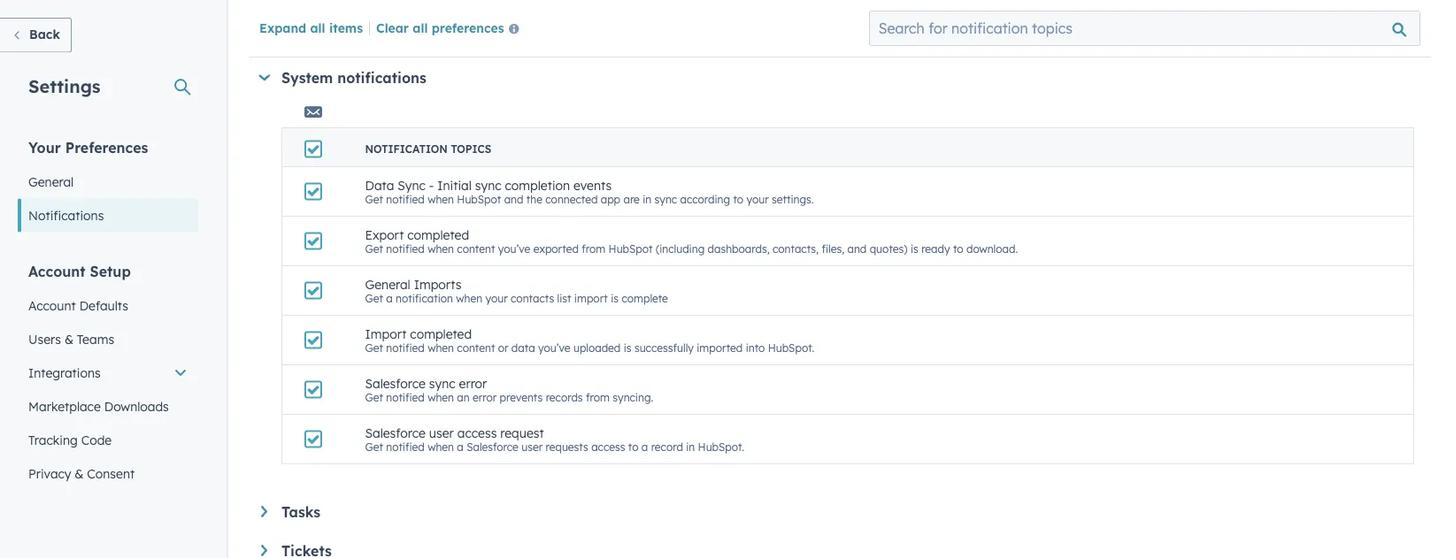 Task type: vqa. For each thing, say whether or not it's contained in the screenshot.
the bottommost service
no



Task type: locate. For each thing, give the bounding box(es) containing it.
2 all from the left
[[413, 20, 428, 35]]

hubspot.
[[768, 342, 815, 355], [698, 441, 745, 454]]

record
[[651, 441, 683, 454]]

user left requests
[[522, 441, 543, 454]]

completed inside import completed get notified when content or data you've uploaded is successfully imported into hubspot.
[[410, 326, 472, 342]]

1 vertical spatial account
[[28, 298, 76, 313]]

0 vertical spatial &
[[65, 332, 73, 347]]

hubspot inside data sync - initial sync completion events get notified when hubspot and the connected app are in sync according to your settings.
[[457, 193, 501, 206]]

a
[[386, 292, 393, 305], [457, 441, 464, 454], [642, 441, 648, 454]]

1 vertical spatial in
[[686, 441, 695, 454]]

all inside clear all preferences button
[[413, 20, 428, 35]]

account up account defaults
[[28, 262, 86, 280]]

notified inside export completed get notified when content you've exported from hubspot (including dashboards, contacts, files, and quotes) is ready to download.
[[386, 242, 425, 256]]

are
[[624, 193, 640, 206]]

get inside salesforce user access request get notified when a salesforce user requests access to a record in hubspot.
[[365, 441, 383, 454]]

0 vertical spatial hubspot.
[[768, 342, 815, 355]]

your left settings.
[[747, 193, 769, 206]]

marketplace downloads link
[[18, 390, 198, 424]]

an
[[457, 391, 470, 404]]

when right "notification"
[[456, 292, 483, 305]]

0 horizontal spatial general
[[28, 174, 74, 189]]

your preferences element
[[18, 138, 198, 232]]

0 horizontal spatial and
[[504, 193, 524, 206]]

when right 'sync'
[[428, 193, 454, 206]]

notified inside data sync - initial sync completion events get notified when hubspot and the connected app are in sync according to your settings.
[[386, 193, 425, 206]]

4 get from the top
[[365, 342, 383, 355]]

0 vertical spatial account
[[28, 262, 86, 280]]

2 vertical spatial to
[[628, 441, 639, 454]]

0 horizontal spatial hubspot.
[[698, 441, 745, 454]]

0 vertical spatial content
[[457, 242, 495, 256]]

in right are
[[643, 193, 652, 206]]

salesforce sync error get notified when an error prevents records from syncing.
[[365, 376, 654, 404]]

all for clear
[[413, 20, 428, 35]]

settings
[[28, 75, 101, 97]]

& right privacy
[[75, 466, 84, 482]]

notification
[[396, 292, 453, 305]]

2 horizontal spatial is
[[911, 242, 919, 256]]

0 horizontal spatial all
[[310, 20, 325, 35]]

general inside your preferences element
[[28, 174, 74, 189]]

setup
[[90, 262, 131, 280]]

1 horizontal spatial &
[[75, 466, 84, 482]]

2 account from the top
[[28, 298, 76, 313]]

general up import
[[365, 276, 411, 292]]

hubspot
[[457, 193, 501, 206], [609, 242, 653, 256]]

all
[[310, 20, 325, 35], [413, 20, 428, 35]]

users & teams
[[28, 332, 114, 347]]

1 horizontal spatial your
[[747, 193, 769, 206]]

2 content from the top
[[457, 342, 495, 355]]

1 horizontal spatial hubspot
[[609, 242, 653, 256]]

your left contacts
[[486, 292, 508, 305]]

imported
[[697, 342, 743, 355]]

a left "record"
[[642, 441, 648, 454]]

your
[[28, 139, 61, 156]]

1 horizontal spatial access
[[592, 441, 625, 454]]

sync right initial
[[475, 177, 502, 193]]

1 vertical spatial hubspot
[[609, 242, 653, 256]]

from right exported at the top left of page
[[582, 242, 606, 256]]

account for account defaults
[[28, 298, 76, 313]]

1 horizontal spatial general
[[365, 276, 411, 292]]

content inside export completed get notified when content you've exported from hubspot (including dashboards, contacts, files, and quotes) is ready to download.
[[457, 242, 495, 256]]

notified inside salesforce sync error get notified when an error prevents records from syncing.
[[386, 391, 425, 404]]

0 horizontal spatial hubspot
[[457, 193, 501, 206]]

integrations
[[28, 365, 101, 381]]

content for export completed
[[457, 242, 495, 256]]

salesforce for salesforce sync error
[[365, 376, 426, 391]]

to left "record"
[[628, 441, 639, 454]]

to inside data sync - initial sync completion events get notified when hubspot and the connected app are in sync according to your settings.
[[733, 193, 744, 206]]

export
[[365, 227, 404, 242]]

0 horizontal spatial is
[[611, 292, 619, 305]]

completed
[[407, 227, 469, 242], [410, 326, 472, 342]]

is right the import
[[611, 292, 619, 305]]

completed inside export completed get notified when content you've exported from hubspot (including dashboards, contacts, files, and quotes) is ready to download.
[[407, 227, 469, 242]]

4 notified from the top
[[386, 391, 425, 404]]

1 horizontal spatial you've
[[538, 342, 571, 355]]

hubspot. right into
[[768, 342, 815, 355]]

1 account from the top
[[28, 262, 86, 280]]

marketplace downloads
[[28, 399, 169, 414]]

2 vertical spatial is
[[624, 342, 632, 355]]

hubspot. right "record"
[[698, 441, 745, 454]]

is inside general imports get a notification when your contacts list import is complete
[[611, 292, 619, 305]]

you've
[[498, 242, 531, 256], [538, 342, 571, 355]]

1 vertical spatial completed
[[410, 326, 472, 342]]

access
[[457, 425, 497, 441], [592, 441, 625, 454]]

1 caret image from the top
[[261, 506, 267, 518]]

access right requests
[[592, 441, 625, 454]]

completed up imports
[[407, 227, 469, 242]]

notified
[[386, 193, 425, 206], [386, 242, 425, 256], [386, 342, 425, 355], [386, 391, 425, 404], [386, 441, 425, 454]]

expand
[[259, 20, 306, 35]]

0 vertical spatial and
[[504, 193, 524, 206]]

is left the ready
[[911, 242, 919, 256]]

5 get from the top
[[365, 391, 383, 404]]

notified inside salesforce user access request get notified when a salesforce user requests access to a record in hubspot.
[[386, 441, 425, 454]]

in inside salesforce user access request get notified when a salesforce user requests access to a record in hubspot.
[[686, 441, 695, 454]]

5 notified from the top
[[386, 441, 425, 454]]

1 horizontal spatial is
[[624, 342, 632, 355]]

and right files,
[[848, 242, 867, 256]]

0 horizontal spatial you've
[[498, 242, 531, 256]]

privacy & consent
[[28, 466, 135, 482]]

when
[[428, 193, 454, 206], [428, 242, 454, 256], [456, 292, 483, 305], [428, 342, 454, 355], [428, 391, 454, 404], [428, 441, 454, 454]]

content up imports
[[457, 242, 495, 256]]

1 get from the top
[[365, 193, 383, 206]]

caret image
[[261, 506, 267, 518], [261, 545, 267, 557]]

salesforce inside salesforce sync error get notified when an error prevents records from syncing.
[[365, 376, 426, 391]]

1 all from the left
[[310, 20, 325, 35]]

1 vertical spatial from
[[586, 391, 610, 404]]

when inside salesforce sync error get notified when an error prevents records from syncing.
[[428, 391, 454, 404]]

general down your
[[28, 174, 74, 189]]

export completed get notified when content you've exported from hubspot (including dashboards, contacts, files, and quotes) is ready to download.
[[365, 227, 1018, 256]]

in inside data sync - initial sync completion events get notified when hubspot and the connected app are in sync according to your settings.
[[643, 193, 652, 206]]

in right "record"
[[686, 441, 695, 454]]

from inside export completed get notified when content you've exported from hubspot (including dashboards, contacts, files, and quotes) is ready to download.
[[582, 242, 606, 256]]

0 horizontal spatial access
[[457, 425, 497, 441]]

1 vertical spatial content
[[457, 342, 495, 355]]

a left "notification"
[[386, 292, 393, 305]]

your inside data sync - initial sync completion events get notified when hubspot and the connected app are in sync according to your settings.
[[747, 193, 769, 206]]

quotes)
[[870, 242, 908, 256]]

to inside export completed get notified when content you've exported from hubspot (including dashboards, contacts, files, and quotes) is ready to download.
[[953, 242, 964, 256]]

you've left exported at the top left of page
[[498, 242, 531, 256]]

data
[[365, 177, 394, 193]]

preferences
[[432, 20, 504, 35]]

all for expand
[[310, 20, 325, 35]]

when inside general imports get a notification when your contacts list import is complete
[[456, 292, 483, 305]]

0 vertical spatial general
[[28, 174, 74, 189]]

completion
[[505, 177, 570, 193]]

from
[[582, 242, 606, 256], [586, 391, 610, 404]]

preferences
[[65, 139, 148, 156]]

access down an
[[457, 425, 497, 441]]

0 vertical spatial your
[[747, 193, 769, 206]]

to right the ready
[[953, 242, 964, 256]]

2 caret image from the top
[[261, 545, 267, 557]]

0 vertical spatial to
[[733, 193, 744, 206]]

1 vertical spatial your
[[486, 292, 508, 305]]

0 vertical spatial hubspot
[[457, 193, 501, 206]]

1 vertical spatial and
[[848, 242, 867, 256]]

1 horizontal spatial in
[[686, 441, 695, 454]]

get
[[365, 193, 383, 206], [365, 242, 383, 256], [365, 292, 383, 305], [365, 342, 383, 355], [365, 391, 383, 404], [365, 441, 383, 454]]

error left prevents
[[459, 376, 487, 391]]

1 horizontal spatial user
[[522, 441, 543, 454]]

code
[[81, 432, 112, 448]]

account
[[28, 262, 86, 280], [28, 298, 76, 313]]

notifications
[[337, 69, 427, 87]]

contacts
[[511, 292, 554, 305]]

according
[[680, 193, 730, 206]]

2 horizontal spatial to
[[953, 242, 964, 256]]

hubspot. inside salesforce user access request get notified when a salesforce user requests access to a record in hubspot.
[[698, 441, 745, 454]]

1 horizontal spatial hubspot.
[[768, 342, 815, 355]]

0 vertical spatial completed
[[407, 227, 469, 242]]

0 horizontal spatial &
[[65, 332, 73, 347]]

get inside salesforce sync error get notified when an error prevents records from syncing.
[[365, 391, 383, 404]]

hubspot left (including
[[609, 242, 653, 256]]

1 vertical spatial you've
[[538, 342, 571, 355]]

sync right are
[[655, 193, 677, 206]]

1 vertical spatial general
[[365, 276, 411, 292]]

content
[[457, 242, 495, 256], [457, 342, 495, 355]]

hubspot right - on the left of the page
[[457, 193, 501, 206]]

1 vertical spatial to
[[953, 242, 964, 256]]

3 notified from the top
[[386, 342, 425, 355]]

user down salesforce sync error get notified when an error prevents records from syncing.
[[429, 425, 454, 441]]

is for general imports
[[611, 292, 619, 305]]

integrations button
[[18, 356, 198, 390]]

and left the at the top of page
[[504, 193, 524, 206]]

when up imports
[[428, 242, 454, 256]]

general inside general imports get a notification when your contacts list import is complete
[[365, 276, 411, 292]]

account setup element
[[18, 262, 198, 525]]

0 vertical spatial caret image
[[261, 506, 267, 518]]

content left or
[[457, 342, 495, 355]]

general for general
[[28, 174, 74, 189]]

&
[[65, 332, 73, 347], [75, 466, 84, 482]]

all right "clear"
[[413, 20, 428, 35]]

0 horizontal spatial to
[[628, 441, 639, 454]]

you've right data on the bottom left
[[538, 342, 571, 355]]

0 vertical spatial you've
[[498, 242, 531, 256]]

0 horizontal spatial user
[[429, 425, 454, 441]]

0 horizontal spatial your
[[486, 292, 508, 305]]

sync left an
[[429, 376, 456, 391]]

from right the records
[[586, 391, 610, 404]]

& right users
[[65, 332, 73, 347]]

content inside import completed get notified when content or data you've uploaded is successfully imported into hubspot.
[[457, 342, 495, 355]]

completed down "notification"
[[410, 326, 472, 342]]

to right according on the top of page
[[733, 193, 744, 206]]

error
[[459, 376, 487, 391], [473, 391, 497, 404]]

in
[[643, 193, 652, 206], [686, 441, 695, 454]]

hubspot inside export completed get notified when content you've exported from hubspot (including dashboards, contacts, files, and quotes) is ready to download.
[[609, 242, 653, 256]]

0 vertical spatial in
[[643, 193, 652, 206]]

account up users
[[28, 298, 76, 313]]

all left items
[[310, 20, 325, 35]]

1 horizontal spatial to
[[733, 193, 744, 206]]

1 horizontal spatial and
[[848, 242, 867, 256]]

when inside export completed get notified when content you've exported from hubspot (including dashboards, contacts, files, and quotes) is ready to download.
[[428, 242, 454, 256]]

2 get from the top
[[365, 242, 383, 256]]

to inside salesforce user access request get notified when a salesforce user requests access to a record in hubspot.
[[628, 441, 639, 454]]

settings.
[[772, 193, 814, 206]]

2 notified from the top
[[386, 242, 425, 256]]

request
[[500, 425, 544, 441]]

0 vertical spatial is
[[911, 242, 919, 256]]

0 horizontal spatial in
[[643, 193, 652, 206]]

0 horizontal spatial a
[[386, 292, 393, 305]]

when left request in the bottom left of the page
[[428, 441, 454, 454]]

1 content from the top
[[457, 242, 495, 256]]

3 get from the top
[[365, 292, 383, 305]]

account for account setup
[[28, 262, 86, 280]]

1 vertical spatial is
[[611, 292, 619, 305]]

your
[[747, 193, 769, 206], [486, 292, 508, 305]]

1 horizontal spatial sync
[[475, 177, 502, 193]]

general
[[28, 174, 74, 189], [365, 276, 411, 292]]

dashboards,
[[708, 242, 770, 256]]

6 get from the top
[[365, 441, 383, 454]]

user
[[429, 425, 454, 441], [522, 441, 543, 454]]

Search for notification topics search field
[[869, 11, 1421, 46]]

is right uploaded
[[624, 342, 632, 355]]

syncing.
[[613, 391, 654, 404]]

import completed get notified when content or data you've uploaded is successfully imported into hubspot.
[[365, 326, 815, 355]]

is inside import completed get notified when content or data you've uploaded is successfully imported into hubspot.
[[624, 342, 632, 355]]

sync
[[475, 177, 502, 193], [655, 193, 677, 206], [429, 376, 456, 391]]

from inside salesforce sync error get notified when an error prevents records from syncing.
[[586, 391, 610, 404]]

notified inside import completed get notified when content or data you've uploaded is successfully imported into hubspot.
[[386, 342, 425, 355]]

expand all items
[[259, 20, 363, 35]]

download.
[[967, 242, 1018, 256]]

1 vertical spatial hubspot.
[[698, 441, 745, 454]]

is
[[911, 242, 919, 256], [611, 292, 619, 305], [624, 342, 632, 355]]

1 vertical spatial caret image
[[261, 545, 267, 557]]

successfully
[[635, 342, 694, 355]]

imports
[[414, 276, 462, 292]]

you've inside import completed get notified when content or data you've uploaded is successfully imported into hubspot.
[[538, 342, 571, 355]]

contacts,
[[773, 242, 819, 256]]

0 horizontal spatial sync
[[429, 376, 456, 391]]

tracking
[[28, 432, 78, 448]]

salesforce user access request get notified when a salesforce user requests access to a record in hubspot.
[[365, 425, 745, 454]]

items
[[329, 20, 363, 35]]

1 vertical spatial &
[[75, 466, 84, 482]]

a down an
[[457, 441, 464, 454]]

1 horizontal spatial all
[[413, 20, 428, 35]]

when inside data sync - initial sync completion events get notified when hubspot and the connected app are in sync according to your settings.
[[428, 193, 454, 206]]

when down "notification"
[[428, 342, 454, 355]]

sync inside salesforce sync error get notified when an error prevents records from syncing.
[[429, 376, 456, 391]]

get inside export completed get notified when content you've exported from hubspot (including dashboards, contacts, files, and quotes) is ready to download.
[[365, 242, 383, 256]]

0 vertical spatial from
[[582, 242, 606, 256]]

1 notified from the top
[[386, 193, 425, 206]]

to
[[733, 193, 744, 206], [953, 242, 964, 256], [628, 441, 639, 454]]

when left an
[[428, 391, 454, 404]]



Task type: describe. For each thing, give the bounding box(es) containing it.
get inside import completed get notified when content or data you've uploaded is successfully imported into hubspot.
[[365, 342, 383, 355]]

defaults
[[79, 298, 128, 313]]

downloads
[[104, 399, 169, 414]]

your preferences
[[28, 139, 148, 156]]

when inside import completed get notified when content or data you've uploaded is successfully imported into hubspot.
[[428, 342, 454, 355]]

content for import completed
[[457, 342, 495, 355]]

notifications
[[28, 208, 104, 223]]

prevents
[[500, 391, 543, 404]]

salesforce for salesforce user access request
[[365, 425, 426, 441]]

and inside data sync - initial sync completion events get notified when hubspot and the connected app are in sync according to your settings.
[[504, 193, 524, 206]]

a inside general imports get a notification when your contacts list import is complete
[[386, 292, 393, 305]]

you've inside export completed get notified when content you've exported from hubspot (including dashboards, contacts, files, and quotes) is ready to download.
[[498, 242, 531, 256]]

completed for import completed
[[410, 326, 472, 342]]

(including
[[656, 242, 705, 256]]

import
[[574, 292, 608, 305]]

when inside salesforce user access request get notified when a salesforce user requests access to a record in hubspot.
[[428, 441, 454, 454]]

topics
[[451, 143, 492, 156]]

get inside general imports get a notification when your contacts list import is complete
[[365, 292, 383, 305]]

general imports get a notification when your contacts list import is complete
[[365, 276, 668, 305]]

general link
[[18, 165, 198, 199]]

consent
[[87, 466, 135, 482]]

marketplace
[[28, 399, 101, 414]]

list
[[557, 292, 571, 305]]

records
[[546, 391, 583, 404]]

account defaults
[[28, 298, 128, 313]]

privacy & consent link
[[18, 457, 198, 491]]

complete
[[622, 292, 668, 305]]

notification topics
[[365, 143, 492, 156]]

hubspot. inside import completed get notified when content or data you've uploaded is successfully imported into hubspot.
[[768, 342, 815, 355]]

uploaded
[[574, 342, 621, 355]]

-
[[429, 177, 434, 193]]

system
[[282, 69, 333, 87]]

tasks
[[282, 504, 321, 521]]

& for privacy
[[75, 466, 84, 482]]

or
[[498, 342, 509, 355]]

data sync - initial sync completion events get notified when hubspot and the connected app are in sync according to your settings.
[[365, 177, 814, 206]]

completed for export completed
[[407, 227, 469, 242]]

clear all preferences button
[[376, 18, 526, 40]]

general for general imports get a notification when your contacts list import is complete
[[365, 276, 411, 292]]

expand all items button
[[259, 20, 363, 35]]

initial
[[438, 177, 472, 193]]

users & teams link
[[18, 323, 198, 356]]

system notifications
[[282, 69, 427, 87]]

into
[[746, 342, 765, 355]]

events
[[574, 177, 612, 193]]

& for users
[[65, 332, 73, 347]]

import
[[365, 326, 407, 342]]

system notifications button
[[258, 69, 1415, 87]]

clear
[[376, 20, 409, 35]]

sync
[[398, 177, 426, 193]]

privacy
[[28, 466, 71, 482]]

1 horizontal spatial a
[[457, 441, 464, 454]]

the
[[527, 193, 543, 206]]

tracking code
[[28, 432, 112, 448]]

ready
[[922, 242, 950, 256]]

data
[[512, 342, 535, 355]]

is for import completed
[[624, 342, 632, 355]]

error right an
[[473, 391, 497, 404]]

get inside data sync - initial sync completion events get notified when hubspot and the connected app are in sync according to your settings.
[[365, 193, 383, 206]]

users
[[28, 332, 61, 347]]

tasks button
[[261, 504, 1415, 521]]

back link
[[0, 18, 72, 53]]

notifications link
[[18, 199, 198, 232]]

notification
[[365, 143, 448, 156]]

connected
[[546, 193, 598, 206]]

clear all preferences
[[376, 20, 504, 35]]

2 horizontal spatial sync
[[655, 193, 677, 206]]

app
[[601, 193, 621, 206]]

back
[[29, 27, 60, 42]]

your inside general imports get a notification when your contacts list import is complete
[[486, 292, 508, 305]]

2 horizontal spatial a
[[642, 441, 648, 454]]

caret image
[[259, 75, 270, 81]]

caret image inside tasks dropdown button
[[261, 506, 267, 518]]

account defaults link
[[18, 289, 198, 323]]

teams
[[77, 332, 114, 347]]

files,
[[822, 242, 845, 256]]

account setup
[[28, 262, 131, 280]]

exported
[[534, 242, 579, 256]]

requests
[[546, 441, 589, 454]]

and inside export completed get notified when content you've exported from hubspot (including dashboards, contacts, files, and quotes) is ready to download.
[[848, 242, 867, 256]]

is inside export completed get notified when content you've exported from hubspot (including dashboards, contacts, files, and quotes) is ready to download.
[[911, 242, 919, 256]]

tracking code link
[[18, 424, 198, 457]]



